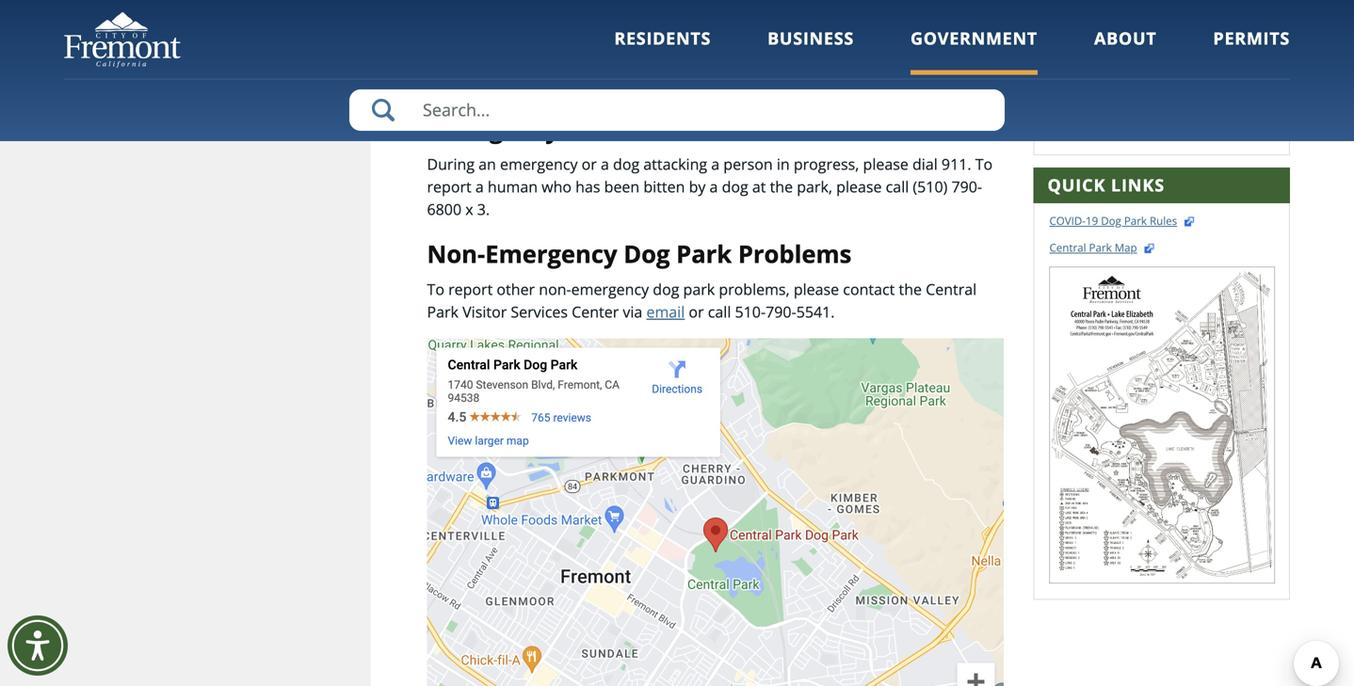 Task type: describe. For each thing, give the bounding box(es) containing it.
email link
[[647, 302, 685, 322]]

visitor
[[463, 302, 507, 322]]

quick links
[[1048, 174, 1165, 197]]

recreation for footer ig icon h
[[1101, 119, 1155, 134]]

drinking fountains for both dogs and owners
[[465, 74, 780, 95]]

non-
[[427, 238, 485, 271]]

dog for emergency
[[624, 238, 670, 271]]

report inside emergency during an emergency or a dog attacking a person in progress, please dial 911. to report a human who has been bitten by a dog at the park, please call (510) 790- 6800 x 3.
[[427, 177, 472, 197]]

or inside emergency during an emergency or a dog attacking a person in progress, please dial 911. to report a human who has been bitten by a dog at the park, please call (510) 790- 6800 x 3.
[[582, 154, 597, 174]]

covid-19 dog park rules
[[1050, 213, 1178, 228]]

and
[[697, 74, 724, 95]]

an
[[479, 154, 496, 174]]

in
[[777, 154, 790, 174]]

covid-
[[1050, 213, 1086, 228]]

510-
[[735, 302, 766, 322]]

shade
[[465, 37, 509, 57]]

emergency during an emergency or a dog attacking a person in progress, please dial 911. to report a human who has been bitten by a dog at the park, please call (510) 790- 6800 x 3.
[[427, 113, 993, 220]]

permits
[[1214, 27, 1291, 50]]

business
[[768, 27, 855, 50]]

bitten
[[644, 177, 685, 197]]

dogs
[[660, 74, 693, 95]]

services for recreation services link corresponding to footer ig icon h
[[1158, 119, 1199, 134]]

via
[[623, 302, 643, 322]]

recreation services link for footer ig icon h
[[1101, 119, 1218, 134]]

the inside to report other non-emergency dog park problems, please contact the central park visitor services center via
[[899, 279, 922, 300]]

covid-19 dog park rules link
[[1050, 213, 1197, 228]]

rules
[[1150, 213, 1178, 228]]

residents link
[[615, 27, 711, 75]]

quick
[[1048, 174, 1106, 197]]

a up been
[[601, 154, 609, 174]]

911.
[[942, 154, 972, 174]]

dog inside to report other non-emergency dog park problems, please contact the central park visitor services center via
[[653, 279, 680, 300]]

owners
[[728, 74, 780, 95]]

services for footer fb icon h at the right recreation services link
[[1158, 85, 1199, 101]]

2 horizontal spatial dog
[[722, 177, 749, 197]]

links
[[1112, 174, 1165, 197]]

dog park map image
[[1050, 267, 1276, 584]]

report inside to report other non-emergency dog park problems, please contact the central park visitor services center via
[[449, 279, 493, 300]]

both
[[623, 74, 656, 95]]

emergency inside emergency during an emergency or a dog attacking a person in progress, please dial 911. to report a human who has been bitten by a dog at the park, please call (510) 790- 6800 x 3.
[[500, 154, 578, 174]]

790- inside emergency during an emergency or a dog attacking a person in progress, please dial 911. to report a human who has been bitten by a dog at the park, please call (510) 790- 6800 x 3.
[[952, 177, 983, 197]]

call inside emergency during an emergency or a dog attacking a person in progress, please dial 911. to report a human who has been bitten by a dog at the park, please call (510) 790- 6800 x 3.
[[886, 177, 909, 197]]

about link
[[1095, 27, 1157, 75]]

government link
[[911, 27, 1038, 75]]

to inside to report other non-emergency dog park problems, please contact the central park visitor services center via
[[427, 279, 445, 300]]

other
[[497, 279, 535, 300]]

recreation services for footer fb icon h at the right
[[1101, 85, 1199, 101]]

central inside to report other non-emergency dog park problems, please contact the central park visitor services center via
[[926, 279, 977, 300]]

dog for 19
[[1102, 213, 1122, 228]]

center
[[572, 302, 619, 322]]

recreation for footer fb icon h at the right
[[1101, 85, 1155, 101]]

for
[[599, 74, 619, 95]]

1 vertical spatial please
[[837, 177, 882, 197]]

progress,
[[794, 154, 860, 174]]

central park map link
[[1050, 240, 1157, 255]]

problems,
[[719, 279, 790, 300]]

at
[[753, 177, 766, 197]]

footer fb icon h image
[[1050, 83, 1073, 106]]

services inside to report other non-emergency dog park problems, please contact the central park visitor services center via
[[511, 302, 568, 322]]

business link
[[768, 27, 855, 75]]

fountains
[[528, 74, 595, 95]]

person
[[724, 154, 773, 174]]

park up park at the top right of the page
[[677, 238, 732, 271]]



Task type: locate. For each thing, give the bounding box(es) containing it.
1 horizontal spatial 790-
[[952, 177, 983, 197]]

emergency
[[500, 154, 578, 174], [572, 279, 649, 300]]

1 vertical spatial 790-
[[766, 302, 797, 322]]

problems
[[738, 238, 852, 271]]

1 vertical spatial call
[[708, 302, 731, 322]]

a up 3.
[[476, 177, 484, 197]]

790- down 911.
[[952, 177, 983, 197]]

2 vertical spatial please
[[794, 279, 840, 300]]

or down park at the top right of the page
[[689, 302, 704, 322]]

who
[[542, 177, 572, 197]]

0 horizontal spatial dog
[[624, 238, 670, 271]]

park,
[[797, 177, 833, 197]]

790-
[[952, 177, 983, 197], [766, 302, 797, 322]]

has
[[576, 177, 601, 197]]

the right at
[[770, 177, 793, 197]]

recreation services for footer ig icon h
[[1101, 119, 1199, 134]]

1 vertical spatial emergency
[[485, 238, 618, 271]]

dog up been
[[613, 154, 640, 174]]

0 vertical spatial emergency
[[500, 154, 578, 174]]

park left rules
[[1125, 213, 1148, 228]]

park left visitor
[[427, 302, 459, 322]]

(510)
[[913, 177, 948, 197]]

connect
[[1048, 44, 1136, 67]]

non-emergency dog park problems
[[427, 238, 852, 271]]

email
[[647, 302, 685, 322]]

1 horizontal spatial to
[[976, 154, 993, 174]]

0 horizontal spatial the
[[770, 177, 793, 197]]

non-
[[539, 279, 572, 300]]

0 vertical spatial central
[[1050, 240, 1087, 255]]

0 vertical spatial please
[[864, 154, 909, 174]]

0 horizontal spatial or
[[582, 154, 597, 174]]

to
[[976, 154, 993, 174], [427, 279, 445, 300]]

1 vertical spatial dog
[[624, 238, 670, 271]]

human
[[488, 177, 538, 197]]

emergency inside to report other non-emergency dog park problems, please contact the central park visitor services center via
[[572, 279, 649, 300]]

Search text field
[[350, 90, 1005, 131]]

email or call 510-790-5541.
[[647, 302, 835, 322]]

0 vertical spatial 790-
[[952, 177, 983, 197]]

to right 911.
[[976, 154, 993, 174]]

dog right 19
[[1102, 213, 1122, 228]]

recreation services link for footer fb icon h at the right
[[1101, 85, 1218, 101]]

recreation services up 'links'
[[1101, 119, 1199, 134]]

park
[[1125, 213, 1148, 228], [677, 238, 732, 271], [1090, 240, 1112, 255], [427, 302, 459, 322]]

during
[[427, 154, 475, 174]]

1 horizontal spatial dog
[[1102, 213, 1122, 228]]

0 vertical spatial recreation
[[1101, 85, 1155, 101]]

footer ig icon h image
[[1050, 117, 1073, 139]]

recreation down about link
[[1101, 85, 1155, 101]]

1 vertical spatial recreation services
[[1101, 119, 1199, 134]]

dog left at
[[722, 177, 749, 197]]

1 horizontal spatial dog
[[653, 279, 680, 300]]

dog
[[1102, 213, 1122, 228], [624, 238, 670, 271]]

recreation services down about link
[[1101, 85, 1199, 101]]

1 recreation from the top
[[1101, 85, 1155, 101]]

call
[[886, 177, 909, 197], [708, 302, 731, 322]]

please left 'dial' at top
[[864, 154, 909, 174]]

dial
[[913, 154, 938, 174]]

report
[[427, 177, 472, 197], [449, 279, 493, 300]]

please inside to report other non-emergency dog park problems, please contact the central park visitor services center via
[[794, 279, 840, 300]]

1 vertical spatial recreation
[[1101, 119, 1155, 134]]

recreation services
[[1101, 85, 1199, 101], [1101, 119, 1199, 134]]

0 vertical spatial call
[[886, 177, 909, 197]]

6800
[[427, 199, 462, 220]]

1 vertical spatial central
[[926, 279, 977, 300]]

0 horizontal spatial 790-
[[766, 302, 797, 322]]

park inside to report other non-emergency dog park problems, please contact the central park visitor services center via
[[427, 302, 459, 322]]

2 recreation services from the top
[[1101, 119, 1199, 134]]

1 vertical spatial report
[[449, 279, 493, 300]]

services
[[1158, 85, 1199, 101], [1158, 119, 1199, 134], [511, 302, 568, 322]]

2 recreation services link from the top
[[1101, 119, 1218, 134]]

central park map
[[1050, 240, 1138, 255]]

permits link
[[1214, 27, 1291, 75]]

1 vertical spatial or
[[689, 302, 704, 322]]

0 vertical spatial services
[[1158, 85, 1199, 101]]

2 recreation from the top
[[1101, 119, 1155, 134]]

3.
[[477, 199, 490, 220]]

5541.
[[797, 302, 835, 322]]

drinking
[[465, 74, 524, 95]]

0 vertical spatial the
[[770, 177, 793, 197]]

1 vertical spatial dog
[[722, 177, 749, 197]]

contact
[[844, 279, 895, 300]]

0 horizontal spatial central
[[926, 279, 977, 300]]

dog
[[613, 154, 640, 174], [722, 177, 749, 197], [653, 279, 680, 300]]

to inside emergency during an emergency or a dog attacking a person in progress, please dial 911. to report a human who has been bitten by a dog at the park, please call (510) 790- 6800 x 3.
[[976, 154, 993, 174]]

please down progress, at the top of the page
[[837, 177, 882, 197]]

report down during
[[427, 177, 472, 197]]

emergency up 'non-'
[[485, 238, 618, 271]]

0 horizontal spatial to
[[427, 279, 445, 300]]

x
[[466, 199, 474, 220]]

recreation services link up 'links'
[[1101, 119, 1218, 134]]

to down non-
[[427, 279, 445, 300]]

call down park at the top right of the page
[[708, 302, 731, 322]]

1 vertical spatial to
[[427, 279, 445, 300]]

0 vertical spatial to
[[976, 154, 993, 174]]

shade structures
[[465, 37, 584, 57]]

1 recreation services from the top
[[1101, 85, 1199, 101]]

recreation
[[1101, 85, 1155, 101], [1101, 119, 1155, 134]]

1 recreation services link from the top
[[1101, 85, 1218, 101]]

0 vertical spatial recreation services link
[[1101, 85, 1218, 101]]

by
[[689, 177, 706, 197]]

1 vertical spatial the
[[899, 279, 922, 300]]

map
[[1115, 240, 1138, 255]]

government
[[911, 27, 1038, 50]]

0 vertical spatial recreation services
[[1101, 85, 1199, 101]]

dog up "email" link
[[653, 279, 680, 300]]

residents
[[615, 27, 711, 50]]

park
[[684, 279, 715, 300]]

0 vertical spatial emergency
[[427, 113, 560, 146]]

a
[[601, 154, 609, 174], [712, 154, 720, 174], [476, 177, 484, 197], [710, 177, 718, 197]]

central
[[1050, 240, 1087, 255], [926, 279, 977, 300]]

please
[[864, 154, 909, 174], [837, 177, 882, 197], [794, 279, 840, 300]]

central right contact
[[926, 279, 977, 300]]

0 horizontal spatial call
[[708, 302, 731, 322]]

about
[[1095, 27, 1157, 50]]

recreation up 'links'
[[1101, 119, 1155, 134]]

structures
[[512, 37, 584, 57]]

emergency up center
[[572, 279, 649, 300]]

the right contact
[[899, 279, 922, 300]]

0 vertical spatial or
[[582, 154, 597, 174]]

1 vertical spatial services
[[1158, 119, 1199, 134]]

emergency up an
[[427, 113, 560, 146]]

or up has
[[582, 154, 597, 174]]

19
[[1086, 213, 1099, 228]]

the
[[770, 177, 793, 197], [899, 279, 922, 300]]

or
[[582, 154, 597, 174], [689, 302, 704, 322]]

the inside emergency during an emergency or a dog attacking a person in progress, please dial 911. to report a human who has been bitten by a dog at the park, please call (510) 790- 6800 x 3.
[[770, 177, 793, 197]]

1 vertical spatial recreation services link
[[1101, 119, 1218, 134]]

2 vertical spatial services
[[511, 302, 568, 322]]

1 horizontal spatial the
[[899, 279, 922, 300]]

790- down problems,
[[766, 302, 797, 322]]

central down covid-
[[1050, 240, 1087, 255]]

park left map
[[1090, 240, 1112, 255]]

0 horizontal spatial dog
[[613, 154, 640, 174]]

0 vertical spatial dog
[[1102, 213, 1122, 228]]

1 horizontal spatial call
[[886, 177, 909, 197]]

0 vertical spatial report
[[427, 177, 472, 197]]

0 vertical spatial dog
[[613, 154, 640, 174]]

1 vertical spatial emergency
[[572, 279, 649, 300]]

report up visitor
[[449, 279, 493, 300]]

please up 5541.
[[794, 279, 840, 300]]

emergency up who
[[500, 154, 578, 174]]

recreation services link down about link
[[1101, 85, 1218, 101]]

been
[[605, 177, 640, 197]]

to report other non-emergency dog park problems, please contact the central park visitor services center via
[[427, 279, 977, 322]]

attacking
[[644, 154, 708, 174]]

a right by
[[710, 177, 718, 197]]

call left (510)
[[886, 177, 909, 197]]

recreation services link
[[1101, 85, 1218, 101], [1101, 119, 1218, 134]]

2 vertical spatial dog
[[653, 279, 680, 300]]

a left person at the top
[[712, 154, 720, 174]]

emergency
[[427, 113, 560, 146], [485, 238, 618, 271]]

emergency inside emergency during an emergency or a dog attacking a person in progress, please dial 911. to report a human who has been bitten by a dog at the park, please call (510) 790- 6800 x 3.
[[427, 113, 560, 146]]

1 horizontal spatial central
[[1050, 240, 1087, 255]]

1 horizontal spatial or
[[689, 302, 704, 322]]

dog up via
[[624, 238, 670, 271]]



Task type: vqa. For each thing, say whether or not it's contained in the screenshot.
the structures
yes



